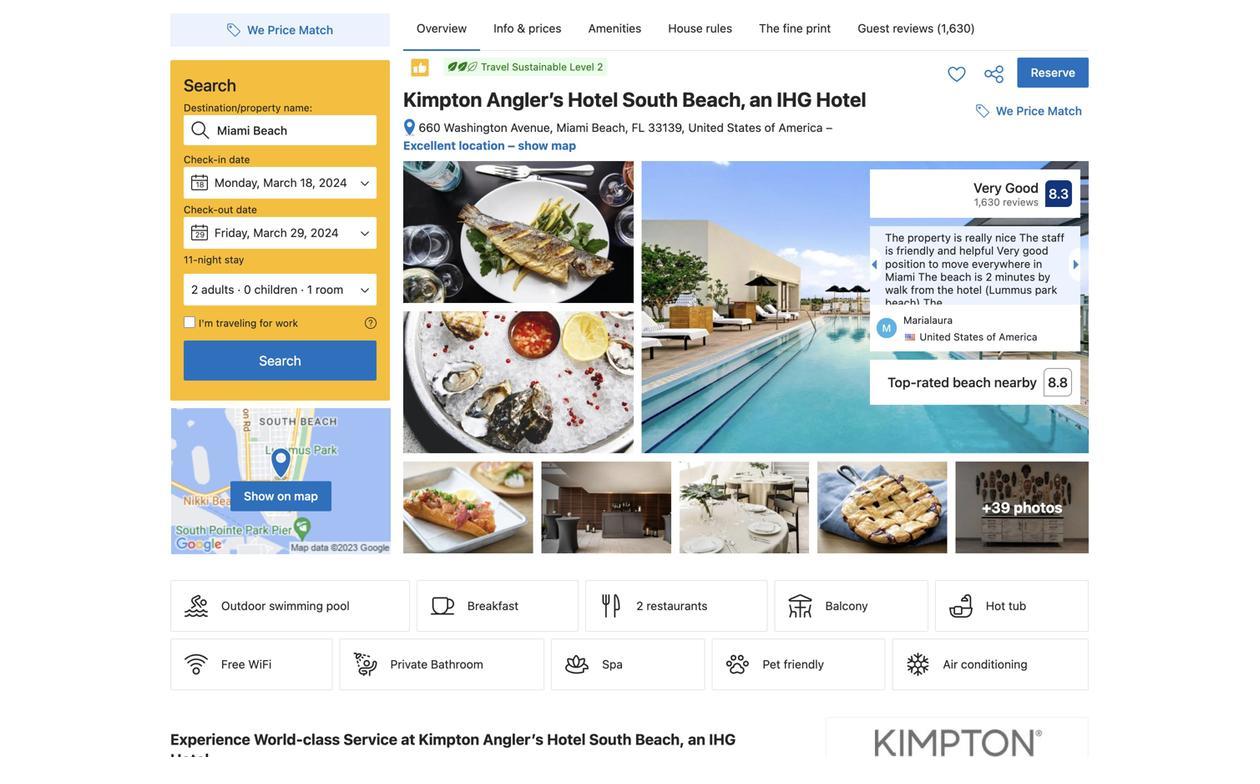 Task type: locate. For each thing, give the bounding box(es) containing it.
very up 1,630
[[974, 180, 1002, 196]]

1 vertical spatial we price match button
[[969, 96, 1089, 126]]

1 vertical spatial of
[[987, 331, 996, 343]]

1 vertical spatial date
[[236, 204, 257, 215]]

sustainable
[[512, 61, 567, 73]]

1 vertical spatial price
[[1017, 104, 1045, 118]]

0 vertical spatial search
[[184, 75, 236, 95]]

beach, for fl
[[592, 121, 629, 134]]

1 horizontal spatial search
[[259, 353, 301, 369]]

of
[[765, 121, 776, 134], [987, 331, 996, 343]]

on
[[277, 489, 291, 503]]

1 vertical spatial we
[[996, 104, 1013, 118]]

search down work on the top left of the page
[[259, 353, 301, 369]]

1 vertical spatial beach
[[953, 375, 991, 391]]

1 horizontal spatial of
[[987, 331, 996, 343]]

marialaura
[[904, 315, 953, 326]]

1 vertical spatial search
[[259, 353, 301, 369]]

2 restaurants button
[[586, 580, 768, 632]]

position
[[885, 257, 926, 270]]

we inside search section
[[247, 23, 265, 37]]

balcony button
[[775, 580, 928, 632]]

0 vertical spatial reviews
[[893, 21, 934, 35]]

2 · from the left
[[301, 283, 304, 296]]

1 vertical spatial america
[[999, 331, 1038, 343]]

south up the fl
[[622, 88, 678, 111]]

1 vertical spatial friendly
[[784, 658, 824, 672]]

2 down everywhere
[[986, 270, 992, 283]]

1 horizontal spatial in
[[1034, 257, 1042, 270]]

0 vertical spatial friendly
[[897, 244, 935, 257]]

the property is really nice  the staff is friendly and helpful  very good position to move everywhere in miami  the beach is 2 minutes by walk from the hotel (lummus park beach) the …
[[885, 231, 1065, 309]]

reviews inside very good 1,630 reviews
[[1003, 196, 1039, 208]]

0 vertical spatial 2024
[[319, 176, 347, 190]]

map inside search section
[[294, 489, 318, 503]]

check- up 18
[[184, 154, 218, 165]]

1 vertical spatial in
[[1034, 257, 1042, 270]]

beach right rated
[[953, 375, 991, 391]]

tub
[[1009, 599, 1027, 613]]

previous image
[[867, 260, 877, 270]]

0 vertical spatial ihg
[[777, 88, 812, 111]]

0 vertical spatial price
[[268, 23, 296, 37]]

0 horizontal spatial united
[[688, 121, 724, 134]]

2 adults · 0 children · 1 room button
[[184, 274, 377, 306]]

show
[[518, 139, 548, 153]]

name:
[[284, 102, 313, 114]]

we price match button up the name:
[[220, 15, 340, 45]]

beach, left the fl
[[592, 121, 629, 134]]

reserve
[[1031, 66, 1076, 79]]

2 check- from the top
[[184, 204, 218, 215]]

fine
[[783, 21, 803, 35]]

29,
[[290, 226, 307, 240]]

1 vertical spatial ihg
[[709, 731, 736, 749]]

we price match
[[247, 23, 333, 37], [996, 104, 1082, 118]]

1 check- from the top
[[184, 154, 218, 165]]

reviews down good
[[1003, 196, 1039, 208]]

miami right avenue,
[[557, 121, 589, 134]]

0 horizontal spatial reviews
[[893, 21, 934, 35]]

is up hotel
[[975, 270, 983, 283]]

0 horizontal spatial match
[[299, 23, 333, 37]]

· left 0
[[237, 283, 241, 296]]

0 horizontal spatial we
[[247, 23, 265, 37]]

united down 'marialaura'
[[920, 331, 951, 343]]

1 vertical spatial march
[[253, 226, 287, 240]]

south down spa
[[589, 731, 632, 749]]

0 horizontal spatial we price match
[[247, 23, 333, 37]]

0 vertical spatial south
[[622, 88, 678, 111]]

0 vertical spatial united
[[688, 121, 724, 134]]

1 · from the left
[[237, 283, 241, 296]]

check- for out
[[184, 204, 218, 215]]

monday,
[[215, 176, 260, 190]]

in inside search section
[[218, 154, 226, 165]]

we price match inside search section
[[247, 23, 333, 37]]

1 vertical spatial match
[[1048, 104, 1082, 118]]

the left fine
[[759, 21, 780, 35]]

beach, inside experience world-class service at kimpton angler's hotel south beach, an ihg hotel
[[635, 731, 685, 749]]

0 vertical spatial in
[[218, 154, 226, 165]]

kimpton up 660 on the left top
[[403, 88, 482, 111]]

2 left adults
[[191, 283, 198, 296]]

children
[[254, 283, 298, 296]]

united inside the 660 washington avenue, miami beach, fl 33139, united states of america – excellent location – show map
[[688, 121, 724, 134]]

18
[[196, 180, 204, 189]]

miami
[[557, 121, 589, 134], [885, 270, 915, 283]]

0 horizontal spatial ihg
[[709, 731, 736, 749]]

1 horizontal spatial friendly
[[897, 244, 935, 257]]

+39 photos
[[982, 499, 1063, 516]]

0 vertical spatial kimpton
[[403, 88, 482, 111]]

1 vertical spatial an
[[688, 731, 706, 749]]

1 vertical spatial 2024
[[310, 226, 339, 240]]

1 vertical spatial reviews
[[1003, 196, 1039, 208]]

0 vertical spatial beach
[[941, 270, 972, 283]]

rated very good element
[[878, 178, 1039, 198]]

fl
[[632, 121, 645, 134]]

we up good
[[996, 104, 1013, 118]]

1 horizontal spatial we price match button
[[969, 96, 1089, 126]]

0 vertical spatial check-
[[184, 154, 218, 165]]

guest reviews (1,630) link
[[844, 7, 989, 50]]

0 vertical spatial miami
[[557, 121, 589, 134]]

photos
[[1014, 499, 1063, 516]]

beach,
[[682, 88, 745, 111], [592, 121, 629, 134], [635, 731, 685, 749]]

we price match down reserve button
[[996, 104, 1082, 118]]

united right 33139,
[[688, 121, 724, 134]]

search up destination/property
[[184, 75, 236, 95]]

we up destination/property name:
[[247, 23, 265, 37]]

if you select this option, we'll show you popular business travel features like breakfast, wifi and free parking. image
[[365, 317, 377, 329], [365, 317, 377, 329]]

beach, up 33139,
[[682, 88, 745, 111]]

pet
[[763, 658, 781, 672]]

private bathroom
[[390, 658, 483, 672]]

1 vertical spatial united
[[920, 331, 951, 343]]

match inside search section
[[299, 23, 333, 37]]

1 horizontal spatial match
[[1048, 104, 1082, 118]]

outdoor swimming pool button
[[170, 580, 410, 632]]

0 vertical spatial match
[[299, 23, 333, 37]]

spa
[[602, 658, 623, 672]]

friendly
[[897, 244, 935, 257], [784, 658, 824, 672]]

kimpton hotels image
[[875, 730, 1042, 757]]

free wifi button
[[170, 639, 333, 691]]

1 vertical spatial kimpton
[[419, 731, 479, 749]]

1 vertical spatial south
[[589, 731, 632, 749]]

0 horizontal spatial map
[[294, 489, 318, 503]]

we for we price match 'dropdown button' within the search section
[[247, 23, 265, 37]]

beach down move
[[941, 270, 972, 283]]

staff
[[1042, 231, 1065, 244]]

2 inside button
[[636, 599, 643, 613]]

1 horizontal spatial an
[[750, 88, 773, 111]]

date up 'monday,'
[[229, 154, 250, 165]]

beach, down spa button
[[635, 731, 685, 749]]

map right on
[[294, 489, 318, 503]]

·
[[237, 283, 241, 296], [301, 283, 304, 296]]

america inside the 660 washington avenue, miami beach, fl 33139, united states of america – excellent location – show map
[[779, 121, 823, 134]]

0 vertical spatial america
[[779, 121, 823, 134]]

1 horizontal spatial reviews
[[1003, 196, 1039, 208]]

Where are you going? field
[[210, 115, 377, 145]]

0 vertical spatial date
[[229, 154, 250, 165]]

1 vertical spatial angler's
[[483, 731, 544, 749]]

march left 29,
[[253, 226, 287, 240]]

map right show
[[551, 139, 576, 153]]

friendly inside pet friendly button
[[784, 658, 824, 672]]

experience world-class service at kimpton angler's hotel south beach, an ihg hotel
[[170, 731, 736, 757]]

reviews right guest
[[893, 21, 934, 35]]

pool
[[326, 599, 350, 613]]

0 horizontal spatial friendly
[[784, 658, 824, 672]]

0 horizontal spatial we price match button
[[220, 15, 340, 45]]

1 horizontal spatial is
[[954, 231, 962, 244]]

we price match up the name:
[[247, 23, 333, 37]]

date right out
[[236, 204, 257, 215]]

beach inside the property is really nice  the staff is friendly and helpful  very good position to move everywhere in miami  the beach is 2 minutes by walk from the hotel (lummus park beach) the …
[[941, 270, 972, 283]]

stay
[[225, 254, 244, 266]]

very
[[974, 180, 1002, 196], [997, 244, 1020, 257]]

in up 'monday,'
[[218, 154, 226, 165]]

in down the good
[[1034, 257, 1042, 270]]

+39
[[982, 499, 1011, 516]]

states down …
[[954, 331, 984, 343]]

march
[[263, 176, 297, 190], [253, 226, 287, 240]]

0 horizontal spatial states
[[727, 121, 761, 134]]

traveling
[[216, 317, 257, 329]]

1 vertical spatial map
[[294, 489, 318, 503]]

1 horizontal spatial miami
[[885, 270, 915, 283]]

match up the name:
[[299, 23, 333, 37]]

0
[[244, 283, 251, 296]]

very inside the property is really nice  the staff is friendly and helpful  very good position to move everywhere in miami  the beach is 2 minutes by walk from the hotel (lummus park beach) the …
[[997, 244, 1020, 257]]

free wifi
[[221, 658, 272, 672]]

restaurants
[[647, 599, 708, 613]]

the down from
[[923, 297, 943, 309]]

2024 right 18,
[[319, 176, 347, 190]]

the up position at right
[[885, 231, 905, 244]]

0 vertical spatial states
[[727, 121, 761, 134]]

· left 1
[[301, 283, 304, 296]]

0 horizontal spatial ·
[[237, 283, 241, 296]]

an inside experience world-class service at kimpton angler's hotel south beach, an ihg hotel
[[688, 731, 706, 749]]

angler's inside experience world-class service at kimpton angler's hotel south beach, an ihg hotel
[[483, 731, 544, 749]]

united
[[688, 121, 724, 134], [920, 331, 951, 343]]

0 vertical spatial march
[[263, 176, 297, 190]]

0 vertical spatial beach,
[[682, 88, 745, 111]]

is up and
[[954, 231, 962, 244]]

night
[[198, 254, 222, 266]]

1 horizontal spatial map
[[551, 139, 576, 153]]

1 vertical spatial states
[[954, 331, 984, 343]]

2 vertical spatial beach,
[[635, 731, 685, 749]]

outdoor swimming pool
[[221, 599, 350, 613]]

1 vertical spatial check-
[[184, 204, 218, 215]]

1 vertical spatial very
[[997, 244, 1020, 257]]

very down nice
[[997, 244, 1020, 257]]

is
[[954, 231, 962, 244], [885, 244, 894, 257], [975, 270, 983, 283]]

the
[[759, 21, 780, 35], [885, 231, 905, 244], [1019, 231, 1039, 244], [918, 270, 938, 283], [923, 297, 943, 309]]

beach, inside the 660 washington avenue, miami beach, fl 33139, united states of america – excellent location – show map
[[592, 121, 629, 134]]

good
[[1023, 244, 1049, 257]]

march left 18,
[[263, 176, 297, 190]]

8.8 element
[[1044, 368, 1072, 397]]

1 horizontal spatial united
[[920, 331, 951, 343]]

air
[[943, 658, 958, 672]]

outdoor
[[221, 599, 266, 613]]

0 vertical spatial we
[[247, 23, 265, 37]]

0 vertical spatial we price match
[[247, 23, 333, 37]]

match down reserve button
[[1048, 104, 1082, 118]]

miami up walk
[[885, 270, 915, 283]]

1 horizontal spatial ·
[[301, 283, 304, 296]]

map inside the 660 washington avenue, miami beach, fl 33139, united states of america – excellent location – show map
[[551, 139, 576, 153]]

next image
[[1074, 260, 1084, 270]]

1 horizontal spatial we price match
[[996, 104, 1082, 118]]

destination/property name:
[[184, 102, 313, 114]]

–
[[826, 121, 833, 134], [508, 139, 515, 153]]

friendly right pet on the bottom right of page
[[784, 658, 824, 672]]

1 vertical spatial beach,
[[592, 121, 629, 134]]

0 horizontal spatial price
[[268, 23, 296, 37]]

0 horizontal spatial in
[[218, 154, 226, 165]]

0 vertical spatial map
[[551, 139, 576, 153]]

kimpton right at at left
[[419, 731, 479, 749]]

1 vertical spatial miami
[[885, 270, 915, 283]]

out
[[218, 204, 233, 215]]

1 horizontal spatial america
[[999, 331, 1038, 343]]

0 vertical spatial we price match button
[[220, 15, 340, 45]]

show
[[244, 489, 274, 503]]

friday, march 29, 2024
[[215, 226, 339, 240]]

2 inside dropdown button
[[191, 283, 198, 296]]

really
[[965, 231, 992, 244]]

0 vertical spatial –
[[826, 121, 833, 134]]

1 vertical spatial we price match
[[996, 104, 1082, 118]]

0 horizontal spatial –
[[508, 139, 515, 153]]

0 horizontal spatial an
[[688, 731, 706, 749]]

2024 right 29,
[[310, 226, 339, 240]]

friendly up position at right
[[897, 244, 935, 257]]

in
[[218, 154, 226, 165], [1034, 257, 1042, 270]]

check- down 18
[[184, 204, 218, 215]]

1 horizontal spatial ihg
[[777, 88, 812, 111]]

hot tub
[[986, 599, 1027, 613]]

1 horizontal spatial we
[[996, 104, 1013, 118]]

south
[[622, 88, 678, 111], [589, 731, 632, 749]]

an
[[750, 88, 773, 111], [688, 731, 706, 749]]

good
[[1005, 180, 1039, 196]]

0 vertical spatial very
[[974, 180, 1002, 196]]

i'm
[[199, 317, 213, 329]]

amenities
[[588, 21, 642, 35]]

date for check-in date
[[229, 154, 250, 165]]

is up position at right
[[885, 244, 894, 257]]

2 left restaurants
[[636, 599, 643, 613]]

hotel
[[568, 88, 618, 111], [816, 88, 866, 111], [547, 731, 586, 749], [170, 751, 209, 757]]

beach
[[941, 270, 972, 283], [953, 375, 991, 391]]

we for the bottom we price match 'dropdown button'
[[996, 104, 1013, 118]]

we price match button down reserve button
[[969, 96, 1089, 126]]

price up the name:
[[268, 23, 296, 37]]

0 horizontal spatial america
[[779, 121, 823, 134]]

0 horizontal spatial miami
[[557, 121, 589, 134]]

0 horizontal spatial of
[[765, 121, 776, 134]]

very inside very good 1,630 reviews
[[974, 180, 1002, 196]]

1 horizontal spatial states
[[954, 331, 984, 343]]

adults
[[201, 283, 234, 296]]

price down reserve button
[[1017, 104, 1045, 118]]

…
[[946, 297, 954, 309]]

0 vertical spatial of
[[765, 121, 776, 134]]

states right 33139,
[[727, 121, 761, 134]]



Task type: vqa. For each thing, say whether or not it's contained in the screenshot.
THE -
no



Task type: describe. For each thing, give the bounding box(es) containing it.
info & prices link
[[480, 7, 575, 50]]

overview link
[[403, 7, 480, 50]]

park
[[1035, 284, 1058, 296]]

2 horizontal spatial is
[[975, 270, 983, 283]]

balcony
[[826, 599, 868, 613]]

travel
[[481, 61, 509, 73]]

&
[[517, 21, 525, 35]]

air conditioning
[[943, 658, 1028, 672]]

(lummus
[[985, 284, 1032, 296]]

house
[[668, 21, 703, 35]]

private
[[390, 658, 428, 672]]

pet friendly button
[[712, 639, 886, 691]]

amenities link
[[575, 7, 655, 50]]

house rules
[[668, 21, 732, 35]]

2 restaurants
[[636, 599, 708, 613]]

1 horizontal spatial –
[[826, 121, 833, 134]]

property
[[908, 231, 951, 244]]

level
[[570, 61, 594, 73]]

march for monday,
[[263, 176, 297, 190]]

(1,630)
[[937, 21, 975, 35]]

location
[[459, 139, 505, 153]]

info
[[494, 21, 514, 35]]

top-
[[888, 375, 917, 391]]

top-rated beach nearby element
[[878, 373, 1037, 393]]

660
[[419, 121, 441, 134]]

of inside the 660 washington avenue, miami beach, fl 33139, united states of america – excellent location – show map
[[765, 121, 776, 134]]

print
[[806, 21, 831, 35]]

beach)
[[885, 297, 920, 309]]

swimming
[[269, 599, 323, 613]]

minutes
[[995, 270, 1035, 283]]

rated
[[917, 375, 950, 391]]

prices
[[529, 21, 562, 35]]

1 horizontal spatial price
[[1017, 104, 1045, 118]]

valign  initial image
[[410, 58, 430, 78]]

air conditioning button
[[892, 639, 1089, 691]]

avenue,
[[511, 121, 553, 134]]

excellent location – show map button
[[403, 139, 576, 153]]

helpful
[[959, 244, 994, 257]]

friday,
[[215, 226, 250, 240]]

house rules link
[[655, 7, 746, 50]]

to
[[929, 257, 939, 270]]

guest
[[858, 21, 890, 35]]

very good 1,630 reviews
[[974, 180, 1039, 208]]

hot
[[986, 599, 1006, 613]]

the up from
[[918, 270, 938, 283]]

class
[[303, 731, 340, 749]]

we price match button inside search section
[[220, 15, 340, 45]]

date for check-out date
[[236, 204, 257, 215]]

info & prices
[[494, 21, 562, 35]]

friendly inside the property is really nice  the staff is friendly and helpful  very good position to move everywhere in miami  the beach is 2 minutes by walk from the hotel (lummus park beach) the …
[[897, 244, 935, 257]]

2 right level at the left top of page
[[597, 61, 603, 73]]

move
[[942, 257, 969, 270]]

kimpton angler's hotel south beach, an ihg hotel
[[403, 88, 866, 111]]

show on map
[[244, 489, 318, 503]]

reviews inside guest reviews (1,630) link
[[893, 21, 934, 35]]

search section
[[164, 0, 397, 555]]

south inside experience world-class service at kimpton angler's hotel south beach, an ihg hotel
[[589, 731, 632, 749]]

1,630
[[974, 196, 1000, 208]]

0 horizontal spatial is
[[885, 244, 894, 257]]

11-night stay
[[184, 254, 244, 266]]

bathroom
[[431, 658, 483, 672]]

overview
[[417, 21, 467, 35]]

check- for in
[[184, 154, 218, 165]]

destination/property
[[184, 102, 281, 114]]

spa button
[[551, 639, 705, 691]]

2024 for friday, march 29, 2024
[[310, 226, 339, 240]]

2 adults · 0 children · 1 room
[[191, 283, 343, 296]]

march for friday,
[[253, 226, 287, 240]]

click to open map view image
[[403, 118, 416, 138]]

scored 8.3 element
[[1046, 180, 1072, 207]]

beach inside top-rated beach nearby element
[[953, 375, 991, 391]]

everywhere
[[972, 257, 1031, 270]]

11-
[[184, 254, 198, 266]]

from
[[911, 284, 934, 296]]

nearby
[[994, 375, 1037, 391]]

beach, for an
[[682, 88, 745, 111]]

nice
[[995, 231, 1016, 244]]

33139,
[[648, 121, 685, 134]]

0 vertical spatial angler's
[[486, 88, 564, 111]]

2024 for monday, march 18, 2024
[[319, 176, 347, 190]]

18,
[[300, 176, 316, 190]]

guest reviews (1,630)
[[858, 21, 975, 35]]

search button
[[184, 341, 377, 381]]

at
[[401, 731, 415, 749]]

8.8
[[1048, 375, 1068, 391]]

match for we price match 'dropdown button' within the search section
[[299, 23, 333, 37]]

room
[[316, 283, 343, 296]]

monday, march 18, 2024
[[215, 176, 347, 190]]

1 vertical spatial –
[[508, 139, 515, 153]]

8.3
[[1049, 186, 1069, 202]]

0 vertical spatial an
[[750, 88, 773, 111]]

miami inside the 660 washington avenue, miami beach, fl 33139, united states of america – excellent location – show map
[[557, 121, 589, 134]]

united states of america
[[920, 331, 1038, 343]]

in inside the property is really nice  the staff is friendly and helpful  very good position to move everywhere in miami  the beach is 2 minutes by walk from the hotel (lummus park beach) the …
[[1034, 257, 1042, 270]]

the up the good
[[1019, 231, 1039, 244]]

rules
[[706, 21, 732, 35]]

service
[[344, 731, 398, 749]]

660 washington avenue, miami beach, fl 33139, united states of america – excellent location – show map
[[403, 121, 833, 153]]

states inside the 660 washington avenue, miami beach, fl 33139, united states of america – excellent location – show map
[[727, 121, 761, 134]]

check-in date
[[184, 154, 250, 165]]

miami inside the property is really nice  the staff is friendly and helpful  very good position to move everywhere in miami  the beach is 2 minutes by walk from the hotel (lummus park beach) the …
[[885, 270, 915, 283]]

top-rated beach nearby
[[888, 375, 1037, 391]]

excellent
[[403, 139, 456, 153]]

search inside button
[[259, 353, 301, 369]]

kimpton inside experience world-class service at kimpton angler's hotel south beach, an ihg hotel
[[419, 731, 479, 749]]

ihg inside experience world-class service at kimpton angler's hotel south beach, an ihg hotel
[[709, 731, 736, 749]]

travel sustainable level 2
[[481, 61, 603, 73]]

for
[[259, 317, 273, 329]]

walk
[[885, 284, 908, 296]]

2 inside the property is really nice  the staff is friendly and helpful  very good position to move everywhere in miami  the beach is 2 minutes by walk from the hotel (lummus park beach) the …
[[986, 270, 992, 283]]

and
[[938, 244, 956, 257]]

match for the bottom we price match 'dropdown button'
[[1048, 104, 1082, 118]]

by
[[1038, 270, 1051, 283]]

the
[[937, 284, 954, 296]]

the fine print
[[759, 21, 831, 35]]

price inside search section
[[268, 23, 296, 37]]

0 horizontal spatial search
[[184, 75, 236, 95]]



